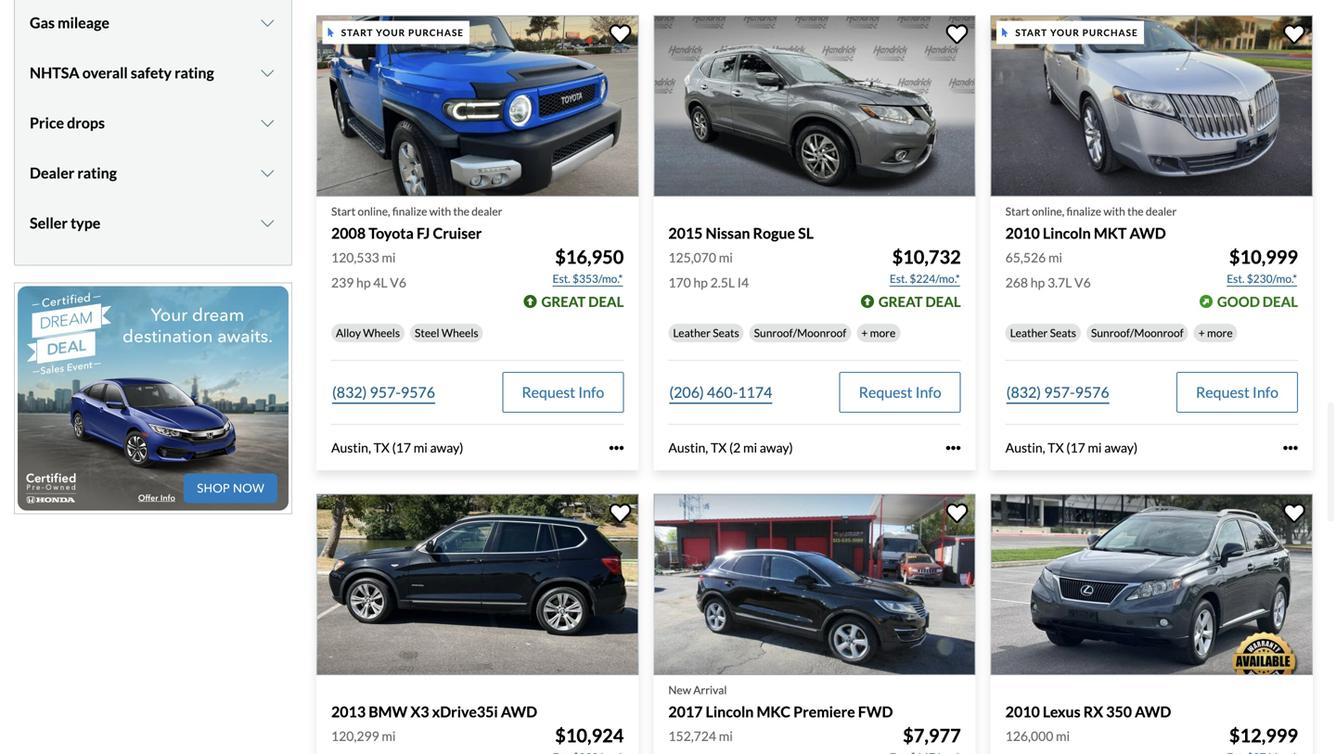 Task type: vqa. For each thing, say whether or not it's contained in the screenshot.
hp related to $10,999
yes



Task type: describe. For each thing, give the bounding box(es) containing it.
silver 2010 lincoln mkt awd suv / crossover all-wheel drive automatic image
[[991, 15, 1313, 197]]

great for $16,950
[[542, 293, 586, 310]]

chevron down image for type
[[258, 216, 277, 230]]

sl
[[798, 224, 814, 242]]

mkc
[[757, 703, 791, 721]]

v6 for $10,999
[[1075, 275, 1091, 291]]

125,070 mi 170 hp 2.5l i4
[[669, 250, 749, 291]]

120,533
[[331, 250, 379, 266]]

est. $353/mo.* button
[[552, 270, 624, 288]]

request for $16,950
[[522, 383, 576, 401]]

est. $230/mo.* button
[[1226, 270, 1299, 288]]

great for $10,732
[[879, 293, 923, 310]]

4l
[[373, 275, 388, 291]]

mi for 152,724 mi
[[719, 729, 733, 745]]

price drops button
[[30, 100, 277, 146]]

deal for $10,732
[[926, 293, 961, 310]]

new arrival 2017 lincoln mkc premiere fwd
[[669, 684, 893, 721]]

hp for $10,732
[[694, 275, 708, 291]]

new
[[669, 684, 691, 697]]

nhtsa overall safety rating
[[30, 63, 214, 81]]

austin, tx (2 mi away)
[[669, 440, 793, 456]]

gas mileage button
[[30, 0, 277, 46]]

safety
[[131, 63, 172, 81]]

seller
[[30, 214, 68, 232]]

request info button for $10,999
[[1177, 372, 1299, 413]]

seller type
[[30, 214, 101, 232]]

460-
[[707, 383, 738, 401]]

1 more from the left
[[870, 326, 896, 340]]

$10,732 est. $224/mo.*
[[890, 246, 961, 285]]

mi for 125,070 mi 170 hp 2.5l i4
[[719, 250, 733, 266]]

nissan
[[706, 224, 750, 242]]

2.5l
[[711, 275, 735, 291]]

deal for $16,950
[[589, 293, 624, 310]]

purchase for $16,950
[[408, 27, 464, 38]]

(2
[[730, 440, 741, 456]]

fwd
[[858, 703, 893, 721]]

2008
[[331, 224, 366, 242]]

1 seats from the left
[[713, 326, 740, 340]]

est. for $10,999
[[1227, 272, 1245, 285]]

price drops
[[30, 114, 105, 132]]

price
[[30, 114, 64, 132]]

est. for $10,732
[[890, 272, 908, 285]]

info for $10,999
[[1253, 383, 1279, 401]]

mi for 120,533 mi 239 hp 4l v6
[[382, 250, 396, 266]]

1 + more from the left
[[862, 326, 896, 340]]

start inside the start online, finalize with the dealer 2010 lincoln mkt awd
[[1006, 205, 1030, 218]]

2010 lexus rx 350 awd
[[1006, 703, 1172, 721]]

request info for $16,950
[[522, 383, 605, 401]]

xdrive35i
[[432, 703, 498, 721]]

overall
[[82, 63, 128, 81]]

126,000 mi
[[1006, 729, 1070, 745]]

awd for $10,924
[[501, 703, 538, 721]]

2 tx from the left
[[711, 440, 727, 456]]

the for $16,950
[[453, 205, 470, 218]]

350
[[1107, 703, 1132, 721]]

arrival
[[694, 684, 727, 697]]

request info button for $16,950
[[502, 372, 624, 413]]

mi for 65,526 mi 268 hp 3.7l v6
[[1049, 250, 1063, 266]]

(832) 957-9576 button for $16,950
[[331, 372, 436, 413]]

lexus
[[1043, 703, 1081, 721]]

120,299 mi
[[331, 729, 396, 745]]

3.7l
[[1048, 275, 1072, 291]]

dealer rating button
[[30, 150, 277, 196]]

$10,999
[[1230, 246, 1299, 268]]

good
[[1218, 293, 1260, 310]]

125,070
[[669, 250, 717, 266]]

start your purchase for $10,999
[[1016, 27, 1139, 38]]

9576 for $16,950
[[401, 383, 435, 401]]

drops
[[67, 114, 105, 132]]

152,724 mi
[[669, 729, 733, 745]]

nhtsa
[[30, 63, 80, 81]]

good deal
[[1218, 293, 1299, 310]]

premiere
[[794, 703, 856, 721]]

120,533 mi 239 hp 4l v6
[[331, 250, 407, 291]]

lincoln inside 'new arrival 2017 lincoln mkc premiere fwd'
[[706, 703, 754, 721]]

great deal for $16,950
[[542, 293, 624, 310]]

957- for $10,999
[[1044, 383, 1075, 401]]

$16,950
[[555, 246, 624, 268]]

alloy
[[336, 326, 361, 340]]

finalize for $16,950
[[393, 205, 427, 218]]

1 + from the left
[[862, 326, 868, 340]]

toyota
[[369, 224, 414, 242]]

rx
[[1084, 703, 1104, 721]]

your for $10,999
[[1051, 27, 1080, 38]]

hp for $10,999
[[1031, 275, 1045, 291]]

nhtsa overall safety rating button
[[30, 49, 277, 96]]

gun metallic 2015 nissan rogue sl suv / crossover front-wheel drive continuously variable transmission image
[[654, 15, 976, 197]]

start your purchase for $16,950
[[341, 27, 464, 38]]

65,526
[[1006, 250, 1046, 266]]

steel wheels
[[415, 326, 479, 340]]

bmw
[[369, 703, 408, 721]]

wheels for alloy wheels
[[363, 326, 400, 340]]

(832) 957-9576 for $10,999
[[1007, 383, 1110, 401]]

$12,999
[[1230, 725, 1299, 747]]

x3
[[411, 703, 429, 721]]

(206) 460-1174
[[670, 383, 773, 401]]

(17 for $16,950
[[392, 440, 411, 456]]

start online, finalize with the dealer 2008 toyota fj cruiser
[[331, 205, 503, 242]]

(206) 460-1174 button
[[669, 372, 774, 413]]

with for $10,999
[[1104, 205, 1126, 218]]

2013 bmw x3 xdrive35i awd
[[331, 703, 538, 721]]

austin, for $16,950
[[331, 440, 371, 456]]

info for $16,950
[[579, 383, 605, 401]]

dealer
[[30, 164, 75, 182]]

rogue
[[753, 224, 796, 242]]

$230/mo.*
[[1247, 272, 1298, 285]]

dealer rating
[[30, 164, 117, 182]]

2015
[[669, 224, 703, 242]]

2 request from the left
[[859, 383, 913, 401]]

black 2013 bmw x3 xdrive35i awd suv / crossover all-wheel drive 8-speed automatic image
[[317, 494, 639, 676]]

$224/mo.*
[[910, 272, 960, 285]]

$7,977
[[903, 725, 961, 747]]

awd for $12,999
[[1135, 703, 1172, 721]]

65,526 mi 268 hp 3.7l v6
[[1006, 250, 1091, 291]]

2 request info button from the left
[[840, 372, 961, 413]]

$10,732
[[893, 246, 961, 268]]

i4
[[738, 275, 749, 291]]

dealer for $10,999
[[1146, 205, 1177, 218]]

2 more from the left
[[1208, 326, 1233, 340]]

$353/mo.*
[[573, 272, 623, 285]]



Task type: locate. For each thing, give the bounding box(es) containing it.
the inside the start online, finalize with the dealer 2010 lincoln mkt awd
[[1128, 205, 1144, 218]]

online, inside start online, finalize with the dealer 2008 toyota fj cruiser
[[358, 205, 390, 218]]

1 horizontal spatial with
[[1104, 205, 1126, 218]]

1 horizontal spatial purchase
[[1083, 27, 1139, 38]]

$10,999 est. $230/mo.*
[[1227, 246, 1299, 285]]

2 horizontal spatial hp
[[1031, 275, 1045, 291]]

0 horizontal spatial (832)
[[332, 383, 367, 401]]

(832) 957-9576 button
[[331, 372, 436, 413], [1006, 372, 1111, 413]]

wheels for steel wheels
[[442, 326, 479, 340]]

0 horizontal spatial your
[[376, 27, 406, 38]]

mouse pointer image for $10,999
[[1003, 28, 1008, 37]]

2 horizontal spatial request info button
[[1177, 372, 1299, 413]]

2 seats from the left
[[1050, 326, 1077, 340]]

1 hp from the left
[[356, 275, 371, 291]]

1 (832) 957-9576 from the left
[[332, 383, 435, 401]]

0 horizontal spatial 9576
[[401, 383, 435, 401]]

2 chevron down image from the top
[[258, 216, 277, 230]]

1 horizontal spatial the
[[1128, 205, 1144, 218]]

2 ellipsis h image from the left
[[947, 441, 961, 456]]

awd inside the start online, finalize with the dealer 2010 lincoln mkt awd
[[1130, 224, 1167, 242]]

1 vertical spatial chevron down image
[[258, 216, 277, 230]]

deal
[[589, 293, 624, 310], [926, 293, 961, 310], [1263, 293, 1299, 310]]

1 957- from the left
[[370, 383, 401, 401]]

1 online, from the left
[[358, 205, 390, 218]]

2 (832) from the left
[[1007, 383, 1042, 401]]

3 tx from the left
[[1048, 440, 1064, 456]]

est. up the good
[[1227, 272, 1245, 285]]

1 horizontal spatial deal
[[926, 293, 961, 310]]

great deal down est. $353/mo.* button
[[542, 293, 624, 310]]

2 purchase from the left
[[1083, 27, 1139, 38]]

deal down $224/mo.*
[[926, 293, 961, 310]]

9576 for $10,999
[[1075, 383, 1110, 401]]

2 request info from the left
[[859, 383, 942, 401]]

hp inside 125,070 mi 170 hp 2.5l i4
[[694, 275, 708, 291]]

0 horizontal spatial leather seats
[[673, 326, 740, 340]]

online, up toyota
[[358, 205, 390, 218]]

0 horizontal spatial dealer
[[472, 205, 503, 218]]

more down the good
[[1208, 326, 1233, 340]]

your for $16,950
[[376, 27, 406, 38]]

(832) for $16,950
[[332, 383, 367, 401]]

(832)
[[332, 383, 367, 401], [1007, 383, 1042, 401]]

start inside start online, finalize with the dealer 2008 toyota fj cruiser
[[331, 205, 356, 218]]

seats down 2.5l
[[713, 326, 740, 340]]

mi inside "65,526 mi 268 hp 3.7l v6"
[[1049, 250, 1063, 266]]

0 horizontal spatial request info
[[522, 383, 605, 401]]

1 est. from the left
[[553, 272, 571, 285]]

1 horizontal spatial est.
[[890, 272, 908, 285]]

1 horizontal spatial 957-
[[1044, 383, 1075, 401]]

0 horizontal spatial rating
[[77, 164, 117, 182]]

1 tx from the left
[[374, 440, 390, 456]]

2 wheels from the left
[[442, 326, 479, 340]]

request for $10,999
[[1197, 383, 1250, 401]]

fj
[[417, 224, 430, 242]]

chevron down image inside seller type dropdown button
[[258, 216, 277, 230]]

1 vertical spatial chevron down image
[[258, 65, 277, 80]]

0 horizontal spatial more
[[870, 326, 896, 340]]

hp inside "65,526 mi 268 hp 3.7l v6"
[[1031, 275, 1045, 291]]

chevron down image
[[258, 115, 277, 130], [258, 216, 277, 230]]

steel
[[415, 326, 440, 340]]

start online, finalize with the dealer 2010 lincoln mkt awd
[[1006, 205, 1177, 242]]

1 horizontal spatial start your purchase
[[1016, 27, 1139, 38]]

start
[[341, 27, 374, 38], [1016, 27, 1048, 38], [331, 205, 356, 218], [1006, 205, 1030, 218]]

1 horizontal spatial (832) 957-9576 button
[[1006, 372, 1111, 413]]

online, for $16,950
[[358, 205, 390, 218]]

1 horizontal spatial leather
[[1011, 326, 1048, 340]]

with for $16,950
[[430, 205, 451, 218]]

2 horizontal spatial info
[[1253, 383, 1279, 401]]

dealer for $16,950
[[472, 205, 503, 218]]

1 horizontal spatial +
[[1199, 326, 1205, 340]]

great
[[542, 293, 586, 310], [879, 293, 923, 310]]

chevron down image for dealer rating
[[258, 166, 277, 180]]

3 request from the left
[[1197, 383, 1250, 401]]

great down est. $224/mo.* button
[[879, 293, 923, 310]]

rating right the dealer
[[77, 164, 117, 182]]

1 horizontal spatial austin,
[[669, 440, 709, 456]]

mi inside 120,533 mi 239 hp 4l v6
[[382, 250, 396, 266]]

est. down $10,732
[[890, 272, 908, 285]]

1 horizontal spatial finalize
[[1067, 205, 1102, 218]]

leather seats down 2.5l
[[673, 326, 740, 340]]

0 horizontal spatial (832) 957-9576 button
[[331, 372, 436, 413]]

with up mkt
[[1104, 205, 1126, 218]]

2 horizontal spatial est.
[[1227, 272, 1245, 285]]

request
[[522, 383, 576, 401], [859, 383, 913, 401], [1197, 383, 1250, 401]]

type
[[71, 214, 101, 232]]

$10,924
[[555, 725, 624, 747]]

(17 for $10,999
[[1067, 440, 1086, 456]]

start your purchase
[[341, 27, 464, 38], [1016, 27, 1139, 38]]

the inside start online, finalize with the dealer 2008 toyota fj cruiser
[[453, 205, 470, 218]]

1 horizontal spatial sunroof/moonroof
[[1092, 326, 1184, 340]]

1 purchase from the left
[[408, 27, 464, 38]]

austin, tx (17 mi away) for $16,950
[[331, 440, 464, 456]]

0 horizontal spatial away)
[[430, 440, 464, 456]]

est.
[[553, 272, 571, 285], [890, 272, 908, 285], [1227, 272, 1245, 285]]

0 horizontal spatial leather
[[673, 326, 711, 340]]

mi for 120,299 mi
[[382, 729, 396, 745]]

1 with from the left
[[430, 205, 451, 218]]

1 horizontal spatial your
[[1051, 27, 1080, 38]]

(832) 957-9576
[[332, 383, 435, 401], [1007, 383, 1110, 401]]

0 horizontal spatial purchase
[[408, 27, 464, 38]]

0 horizontal spatial request
[[522, 383, 576, 401]]

chevron down image for drops
[[258, 115, 277, 130]]

sunroof/moonroof
[[754, 326, 847, 340], [1092, 326, 1184, 340]]

est. down the '$16,950'
[[553, 272, 571, 285]]

chevron down image inside dealer rating dropdown button
[[258, 166, 277, 180]]

1 horizontal spatial rating
[[175, 63, 214, 81]]

tx
[[374, 440, 390, 456], [711, 440, 727, 456], [1048, 440, 1064, 456]]

with
[[430, 205, 451, 218], [1104, 205, 1126, 218]]

rating right safety
[[175, 63, 214, 81]]

0 horizontal spatial +
[[862, 326, 868, 340]]

1 horizontal spatial 9576
[[1075, 383, 1110, 401]]

0 horizontal spatial wheels
[[363, 326, 400, 340]]

0 horizontal spatial deal
[[589, 293, 624, 310]]

126,000
[[1006, 729, 1054, 745]]

1 horizontal spatial request info
[[859, 383, 942, 401]]

3 est. from the left
[[1227, 272, 1245, 285]]

2 horizontal spatial deal
[[1263, 293, 1299, 310]]

1 horizontal spatial (832)
[[1007, 383, 1042, 401]]

(832) 957-9576 for $16,950
[[332, 383, 435, 401]]

leather down 268
[[1011, 326, 1048, 340]]

est. inside $10,999 est. $230/mo.*
[[1227, 272, 1245, 285]]

1 austin, tx (17 mi away) from the left
[[331, 440, 464, 456]]

2010
[[1006, 224, 1040, 242], [1006, 703, 1040, 721]]

1 horizontal spatial tx
[[711, 440, 727, 456]]

2 dealer from the left
[[1146, 205, 1177, 218]]

1 request info button from the left
[[502, 372, 624, 413]]

957- for $16,950
[[370, 383, 401, 401]]

2017
[[669, 703, 703, 721]]

2 hp from the left
[[694, 275, 708, 291]]

1 horizontal spatial dealer
[[1146, 205, 1177, 218]]

with up fj
[[430, 205, 451, 218]]

1 leather from the left
[[673, 326, 711, 340]]

chevron down image
[[258, 15, 277, 30], [258, 65, 277, 80], [258, 166, 277, 180]]

(17
[[392, 440, 411, 456], [1067, 440, 1086, 456]]

great deal
[[542, 293, 624, 310], [879, 293, 961, 310]]

0 horizontal spatial with
[[430, 205, 451, 218]]

cruiser
[[433, 224, 482, 242]]

2 start your purchase from the left
[[1016, 27, 1139, 38]]

1 leather seats from the left
[[673, 326, 740, 340]]

wheels
[[363, 326, 400, 340], [442, 326, 479, 340]]

1 horizontal spatial hp
[[694, 275, 708, 291]]

alloy wheels
[[336, 326, 400, 340]]

chevron down image inside nhtsa overall safety rating dropdown button
[[258, 65, 277, 80]]

120,299
[[331, 729, 379, 745]]

mouse pointer image for $16,950
[[328, 28, 334, 37]]

mouse pointer image
[[328, 28, 334, 37], [1003, 28, 1008, 37]]

1 austin, from the left
[[331, 440, 371, 456]]

0 horizontal spatial austin,
[[331, 440, 371, 456]]

1 request info from the left
[[522, 383, 605, 401]]

1 horizontal spatial great deal
[[879, 293, 961, 310]]

ellipsis h image for $16,950
[[609, 441, 624, 456]]

1 mouse pointer image from the left
[[328, 28, 334, 37]]

3 hp from the left
[[1031, 275, 1045, 291]]

2 + more from the left
[[1199, 326, 1233, 340]]

hp for $16,950
[[356, 275, 371, 291]]

2 horizontal spatial tx
[[1048, 440, 1064, 456]]

finalize
[[393, 205, 427, 218], [1067, 205, 1102, 218]]

purchase for $10,999
[[1083, 27, 1139, 38]]

1 horizontal spatial online,
[[1032, 205, 1065, 218]]

1 horizontal spatial info
[[916, 383, 942, 401]]

0 horizontal spatial great
[[542, 293, 586, 310]]

austin,
[[331, 440, 371, 456], [669, 440, 709, 456], [1006, 440, 1046, 456]]

lincoln
[[1043, 224, 1091, 242], [706, 703, 754, 721]]

mkt
[[1094, 224, 1127, 242]]

1 vertical spatial rating
[[77, 164, 117, 182]]

leather
[[673, 326, 711, 340], [1011, 326, 1048, 340]]

2 your from the left
[[1051, 27, 1080, 38]]

2 + from the left
[[1199, 326, 1205, 340]]

est. $224/mo.* button
[[889, 270, 961, 288]]

1 your from the left
[[376, 27, 406, 38]]

great deal down est. $224/mo.* button
[[879, 293, 961, 310]]

0 horizontal spatial great deal
[[542, 293, 624, 310]]

0 horizontal spatial austin, tx (17 mi away)
[[331, 440, 464, 456]]

1 horizontal spatial great
[[879, 293, 923, 310]]

0 horizontal spatial ellipsis h image
[[609, 441, 624, 456]]

more down est. $224/mo.* button
[[870, 326, 896, 340]]

1 dealer from the left
[[472, 205, 503, 218]]

online,
[[358, 205, 390, 218], [1032, 205, 1065, 218]]

est. inside $10,732 est. $224/mo.*
[[890, 272, 908, 285]]

lincoln up "65,526 mi 268 hp 3.7l v6"
[[1043, 224, 1091, 242]]

online, inside the start online, finalize with the dealer 2010 lincoln mkt awd
[[1032, 205, 1065, 218]]

online, for $10,999
[[1032, 205, 1065, 218]]

1 ellipsis h image from the left
[[609, 441, 624, 456]]

0 horizontal spatial lincoln
[[706, 703, 754, 721]]

2015 nissan rogue sl
[[669, 224, 814, 242]]

2 (832) 957-9576 button from the left
[[1006, 372, 1111, 413]]

finalize for $10,999
[[1067, 205, 1102, 218]]

+
[[862, 326, 868, 340], [1199, 326, 1205, 340]]

2 finalize from the left
[[1067, 205, 1102, 218]]

request info button
[[502, 372, 624, 413], [840, 372, 961, 413], [1177, 372, 1299, 413]]

1 horizontal spatial away)
[[760, 440, 793, 456]]

2 info from the left
[[916, 383, 942, 401]]

deal for $10,999
[[1263, 293, 1299, 310]]

austin, tx (17 mi away) for $10,999
[[1006, 440, 1138, 456]]

finalize inside start online, finalize with the dealer 2008 toyota fj cruiser
[[393, 205, 427, 218]]

1 vertical spatial lincoln
[[706, 703, 754, 721]]

great down est. $353/mo.* button
[[542, 293, 586, 310]]

2 horizontal spatial away)
[[1105, 440, 1138, 456]]

your
[[376, 27, 406, 38], [1051, 27, 1080, 38]]

$16,950 est. $353/mo.*
[[553, 246, 624, 285]]

with inside the start online, finalize with the dealer 2010 lincoln mkt awd
[[1104, 205, 1126, 218]]

2010 up 65,526
[[1006, 224, 1040, 242]]

957-
[[370, 383, 401, 401], [1044, 383, 1075, 401]]

hp inside 120,533 mi 239 hp 4l v6
[[356, 275, 371, 291]]

2 chevron down image from the top
[[258, 65, 277, 80]]

deal down $353/mo.*
[[589, 293, 624, 310]]

with inside start online, finalize with the dealer 2008 toyota fj cruiser
[[430, 205, 451, 218]]

1 great from the left
[[542, 293, 586, 310]]

2 great from the left
[[879, 293, 923, 310]]

2 austin, from the left
[[669, 440, 709, 456]]

deal down $230/mo.*
[[1263, 293, 1299, 310]]

info
[[579, 383, 605, 401], [916, 383, 942, 401], [1253, 383, 1279, 401]]

wheels right steel
[[442, 326, 479, 340]]

2013
[[331, 703, 366, 721]]

3 deal from the left
[[1263, 293, 1299, 310]]

1 info from the left
[[579, 383, 605, 401]]

2 v6 from the left
[[1075, 275, 1091, 291]]

v6 right 4l
[[390, 275, 407, 291]]

mi for 126,000 mi
[[1056, 729, 1070, 745]]

2 leather seats from the left
[[1011, 326, 1077, 340]]

1 (832) 957-9576 button from the left
[[331, 372, 436, 413]]

v6 for $16,950
[[390, 275, 407, 291]]

2 the from the left
[[1128, 205, 1144, 218]]

wheels right alloy
[[363, 326, 400, 340]]

0 horizontal spatial tx
[[374, 440, 390, 456]]

152,724
[[669, 729, 717, 745]]

0 horizontal spatial mouse pointer image
[[328, 28, 334, 37]]

great deal for $10,732
[[879, 293, 961, 310]]

+ more down the good
[[1199, 326, 1233, 340]]

2 vertical spatial chevron down image
[[258, 166, 277, 180]]

1 (17 from the left
[[392, 440, 411, 456]]

chevron down image for gas mileage
[[258, 15, 277, 30]]

1 the from the left
[[453, 205, 470, 218]]

1 finalize from the left
[[393, 205, 427, 218]]

2 deal from the left
[[926, 293, 961, 310]]

seller type button
[[30, 200, 277, 246]]

lincoln inside the start online, finalize with the dealer 2010 lincoln mkt awd
[[1043, 224, 1091, 242]]

austin, tx (17 mi away)
[[331, 440, 464, 456], [1006, 440, 1138, 456]]

1 horizontal spatial austin, tx (17 mi away)
[[1006, 440, 1138, 456]]

1 wheels from the left
[[363, 326, 400, 340]]

awd right 350 at the right bottom of the page
[[1135, 703, 1172, 721]]

0 vertical spatial chevron down image
[[258, 115, 277, 130]]

hp right 170
[[694, 275, 708, 291]]

0 horizontal spatial (17
[[392, 440, 411, 456]]

0 horizontal spatial online,
[[358, 205, 390, 218]]

ellipsis h image
[[609, 441, 624, 456], [947, 441, 961, 456], [1284, 441, 1299, 456]]

chevron down image inside gas mileage dropdown button
[[258, 15, 277, 30]]

2010 inside the start online, finalize with the dealer 2010 lincoln mkt awd
[[1006, 224, 1040, 242]]

0 horizontal spatial info
[[579, 383, 605, 401]]

1 chevron down image from the top
[[258, 15, 277, 30]]

2 2010 from the top
[[1006, 703, 1040, 721]]

gray 2010 lexus rx 350 awd suv / crossover all-wheel drive 6-speed automatic overdrive image
[[991, 494, 1313, 676]]

0 horizontal spatial hp
[[356, 275, 371, 291]]

1 away) from the left
[[430, 440, 464, 456]]

1 horizontal spatial + more
[[1199, 326, 1233, 340]]

2 horizontal spatial austin,
[[1006, 440, 1046, 456]]

2 mouse pointer image from the left
[[1003, 28, 1008, 37]]

1 chevron down image from the top
[[258, 115, 277, 130]]

advertisement region
[[14, 282, 292, 515]]

9576
[[401, 383, 435, 401], [1075, 383, 1110, 401]]

the for $10,999
[[1128, 205, 1144, 218]]

1 sunroof/moonroof from the left
[[754, 326, 847, 340]]

1 v6 from the left
[[390, 275, 407, 291]]

(206)
[[670, 383, 704, 401]]

0 horizontal spatial finalize
[[393, 205, 427, 218]]

v6 right 3.7l
[[1075, 275, 1091, 291]]

3 request info button from the left
[[1177, 372, 1299, 413]]

finalize up mkt
[[1067, 205, 1102, 218]]

leather seats down 3.7l
[[1011, 326, 1077, 340]]

2 (832) 957-9576 from the left
[[1007, 383, 1110, 401]]

gas
[[30, 13, 55, 31]]

2 est. from the left
[[890, 272, 908, 285]]

2 with from the left
[[1104, 205, 1126, 218]]

1 vertical spatial 2010
[[1006, 703, 1040, 721]]

austin, for $10,999
[[1006, 440, 1046, 456]]

1 horizontal spatial mouse pointer image
[[1003, 28, 1008, 37]]

2 957- from the left
[[1044, 383, 1075, 401]]

1 horizontal spatial more
[[1208, 326, 1233, 340]]

ellipsis h image for $10,999
[[1284, 441, 1299, 456]]

1 horizontal spatial request
[[859, 383, 913, 401]]

rating
[[175, 63, 214, 81], [77, 164, 117, 182]]

request info for $10,999
[[1197, 383, 1279, 401]]

chevron down image for nhtsa overall safety rating
[[258, 65, 277, 80]]

3 request info from the left
[[1197, 383, 1279, 401]]

2 horizontal spatial request info
[[1197, 383, 1279, 401]]

2 leather from the left
[[1011, 326, 1048, 340]]

0 vertical spatial chevron down image
[[258, 15, 277, 30]]

3 info from the left
[[1253, 383, 1279, 401]]

finalize inside the start online, finalize with the dealer 2010 lincoln mkt awd
[[1067, 205, 1102, 218]]

+ more down est. $224/mo.* button
[[862, 326, 896, 340]]

2 away) from the left
[[760, 440, 793, 456]]

online, up 65,526
[[1032, 205, 1065, 218]]

0 horizontal spatial v6
[[390, 275, 407, 291]]

2 great deal from the left
[[879, 293, 961, 310]]

away) for $10,999
[[1105, 440, 1138, 456]]

(832) for $10,999
[[1007, 383, 1042, 401]]

0 vertical spatial 2010
[[1006, 224, 1040, 242]]

1 horizontal spatial ellipsis h image
[[947, 441, 961, 456]]

1 request from the left
[[522, 383, 576, 401]]

3 austin, from the left
[[1006, 440, 1046, 456]]

1 2010 from the top
[[1006, 224, 1040, 242]]

dealer inside the start online, finalize with the dealer 2010 lincoln mkt awd
[[1146, 205, 1177, 218]]

2017 lincoln mkc premiere fwd suv / crossover front-wheel drive 6-speed automatic image
[[654, 494, 976, 676]]

awd
[[1130, 224, 1167, 242], [501, 703, 538, 721], [1135, 703, 1172, 721]]

dealer inside start online, finalize with the dealer 2008 toyota fj cruiser
[[472, 205, 503, 218]]

0 vertical spatial lincoln
[[1043, 224, 1091, 242]]

awd right xdrive35i
[[501, 703, 538, 721]]

0 horizontal spatial + more
[[862, 326, 896, 340]]

blue 2008 toyota fj cruiser suv / crossover 4x2 automatic image
[[317, 15, 639, 197]]

(832) 957-9576 button for $10,999
[[1006, 372, 1111, 413]]

gas mileage
[[30, 13, 109, 31]]

1 horizontal spatial leather seats
[[1011, 326, 1077, 340]]

mileage
[[58, 13, 109, 31]]

1 deal from the left
[[589, 293, 624, 310]]

0 horizontal spatial request info button
[[502, 372, 624, 413]]

0 horizontal spatial 957-
[[370, 383, 401, 401]]

est. inside $16,950 est. $353/mo.*
[[553, 272, 571, 285]]

1 9576 from the left
[[401, 383, 435, 401]]

leather down 170
[[673, 326, 711, 340]]

1 (832) from the left
[[332, 383, 367, 401]]

1 start your purchase from the left
[[341, 27, 464, 38]]

tx for $16,950
[[374, 440, 390, 456]]

2 9576 from the left
[[1075, 383, 1110, 401]]

3 away) from the left
[[1105, 440, 1138, 456]]

1 horizontal spatial wheels
[[442, 326, 479, 340]]

0 vertical spatial rating
[[175, 63, 214, 81]]

hp right 268
[[1031, 275, 1045, 291]]

0 horizontal spatial sunroof/moonroof
[[754, 326, 847, 340]]

1 great deal from the left
[[542, 293, 624, 310]]

finalize up fj
[[393, 205, 427, 218]]

0 horizontal spatial seats
[[713, 326, 740, 340]]

0 horizontal spatial (832) 957-9576
[[332, 383, 435, 401]]

3 chevron down image from the top
[[258, 166, 277, 180]]

1 horizontal spatial (832) 957-9576
[[1007, 383, 1110, 401]]

awd right mkt
[[1130, 224, 1167, 242]]

tx for $10,999
[[1048, 440, 1064, 456]]

268
[[1006, 275, 1029, 291]]

v6 inside "65,526 mi 268 hp 3.7l v6"
[[1075, 275, 1091, 291]]

1 horizontal spatial (17
[[1067, 440, 1086, 456]]

170
[[669, 275, 691, 291]]

3 ellipsis h image from the left
[[1284, 441, 1299, 456]]

2 sunroof/moonroof from the left
[[1092, 326, 1184, 340]]

2 horizontal spatial ellipsis h image
[[1284, 441, 1299, 456]]

hp left 4l
[[356, 275, 371, 291]]

2 (17 from the left
[[1067, 440, 1086, 456]]

1174
[[738, 383, 773, 401]]

est. for $16,950
[[553, 272, 571, 285]]

lincoln down arrival
[[706, 703, 754, 721]]

1 horizontal spatial v6
[[1075, 275, 1091, 291]]

seats down 3.7l
[[1050, 326, 1077, 340]]

0 horizontal spatial the
[[453, 205, 470, 218]]

mi inside 125,070 mi 170 hp 2.5l i4
[[719, 250, 733, 266]]

2 online, from the left
[[1032, 205, 1065, 218]]

2010 up 126,000 on the right of page
[[1006, 703, 1040, 721]]

v6 inside 120,533 mi 239 hp 4l v6
[[390, 275, 407, 291]]

away) for $16,950
[[430, 440, 464, 456]]

0 horizontal spatial est.
[[553, 272, 571, 285]]

2 horizontal spatial request
[[1197, 383, 1250, 401]]

239
[[331, 275, 354, 291]]

1 horizontal spatial lincoln
[[1043, 224, 1091, 242]]

0 horizontal spatial start your purchase
[[341, 27, 464, 38]]

chevron down image inside price drops dropdown button
[[258, 115, 277, 130]]

2 austin, tx (17 mi away) from the left
[[1006, 440, 1138, 456]]



